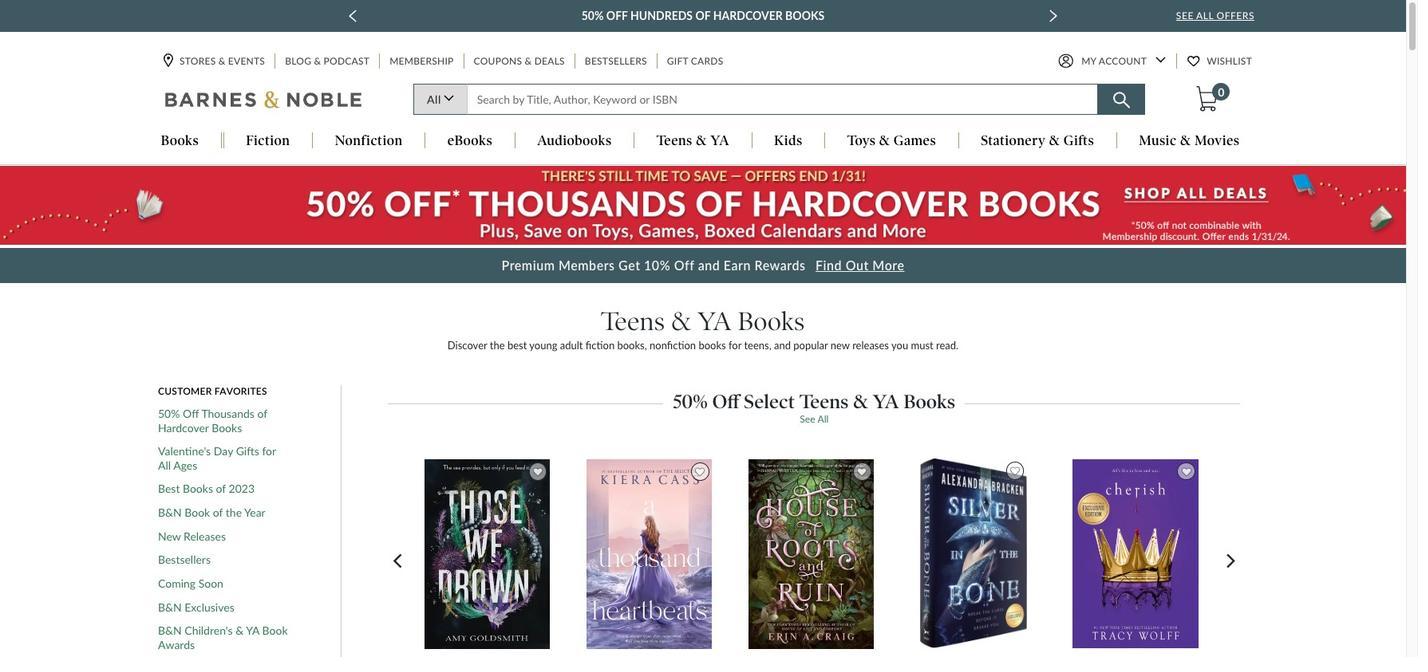 Task type: locate. For each thing, give the bounding box(es) containing it.
off left select at right bottom
[[713, 390, 740, 413]]

2 vertical spatial teens
[[800, 390, 849, 413]]

offers
[[1217, 10, 1255, 22]]

off down the 'customer'
[[183, 407, 199, 421]]

ya inside the teens & ya books discover the best young adult fiction books, nonfiction books for teens, and popular new releases you must read.
[[698, 306, 732, 338]]

off
[[607, 9, 628, 22], [674, 257, 695, 273], [713, 390, 740, 413], [183, 407, 199, 421]]

house of roots and ruin image
[[748, 459, 875, 651]]

0 vertical spatial teens
[[657, 133, 693, 149]]

& for coupons & deals
[[525, 55, 532, 67]]

1 horizontal spatial gifts
[[1064, 133, 1095, 149]]

see
[[1177, 10, 1194, 22], [800, 414, 816, 426]]

bestsellers link left gift
[[583, 54, 649, 69]]

0 vertical spatial bestsellers
[[585, 55, 647, 67]]

podcast
[[324, 55, 370, 67]]

& down releases
[[854, 390, 869, 413]]

bestsellers link
[[583, 54, 649, 69], [158, 554, 211, 568]]

ya down you
[[873, 390, 899, 413]]

fiction button
[[224, 133, 312, 151]]

ages
[[173, 459, 197, 472]]

& right stationery
[[1050, 133, 1060, 149]]

teens & ya button
[[635, 133, 752, 151]]

all
[[1197, 10, 1214, 22], [427, 93, 441, 107], [818, 414, 829, 426], [158, 459, 171, 472]]

previous slide / item image
[[349, 10, 357, 22]]

0 horizontal spatial see
[[800, 414, 816, 426]]

0 horizontal spatial gifts
[[236, 445, 259, 458]]

day
[[214, 445, 233, 458]]

1 horizontal spatial bestsellers link
[[583, 54, 649, 69]]

1 vertical spatial see
[[800, 414, 816, 426]]

cards
[[691, 55, 724, 67]]

soon
[[199, 577, 223, 591]]

all inside valentine's day gifts for all ages
[[158, 459, 171, 472]]

the
[[490, 340, 505, 352], [226, 506, 242, 520]]

hardcover inside 50% off thousands of hardcover books
[[158, 421, 209, 435]]

50% down the 'customer'
[[158, 407, 180, 421]]

bestsellers up coming soon
[[158, 554, 211, 567]]

for
[[729, 340, 742, 352], [262, 445, 276, 458]]

b&n inside b&n children's & ya book awards
[[158, 625, 182, 638]]

& inside 50% off select teens & ya books see all
[[854, 390, 869, 413]]

of left 2023
[[216, 483, 226, 496]]

0 horizontal spatial bestsellers
[[158, 554, 211, 567]]

hundreds
[[631, 9, 693, 22]]

teens inside the teens & ya books discover the best young adult fiction books, nonfiction books for teens, and popular new releases you must read.
[[601, 306, 665, 338]]

rewards
[[755, 257, 806, 273]]

off for thousands
[[183, 407, 199, 421]]

0 vertical spatial gifts
[[1064, 133, 1095, 149]]

None field
[[467, 84, 1099, 115]]

out
[[846, 257, 869, 273]]

50% inside 50% off select teens & ya books see all
[[673, 390, 708, 413]]

cherish (b&n exclusive edition) (crave series #6) image
[[1072, 459, 1200, 650]]

2 vertical spatial b&n
[[158, 625, 182, 638]]

of down favorites
[[257, 407, 267, 421]]

books
[[786, 9, 825, 22], [161, 133, 199, 149], [738, 306, 805, 338], [904, 390, 956, 413], [212, 421, 242, 435], [183, 483, 213, 496]]

1 horizontal spatial book
[[262, 625, 288, 638]]

1 horizontal spatial 50%
[[582, 9, 604, 22]]

off inside 50% off select teens & ya books see all
[[713, 390, 740, 413]]

the inside the teens & ya books discover the best young adult fiction books, nonfiction books for teens, and popular new releases you must read.
[[490, 340, 505, 352]]

stores & events
[[180, 55, 265, 67]]

b&n exclusives
[[158, 601, 234, 615]]

0 vertical spatial book
[[185, 506, 210, 520]]

valentine's day gifts for all ages
[[158, 445, 276, 472]]

book right children's
[[262, 625, 288, 638]]

0 vertical spatial the
[[490, 340, 505, 352]]

teens up 'books,'
[[601, 306, 665, 338]]

2 horizontal spatial 50%
[[673, 390, 708, 413]]

& up 50% off thousans of hardcover books, plus, save on toys, games, boxed calendars and more 'image'
[[696, 133, 707, 149]]

logo image
[[165, 91, 363, 113]]

50% off thousands of hardcover books
[[158, 407, 267, 435]]

bestsellers left gift
[[585, 55, 647, 67]]

book
[[185, 506, 210, 520], [262, 625, 288, 638]]

1 vertical spatial gifts
[[236, 445, 259, 458]]

0 vertical spatial for
[[729, 340, 742, 352]]

gifts right stationery
[[1064, 133, 1095, 149]]

teens,
[[744, 340, 772, 352]]

50% left hundreds
[[582, 9, 604, 22]]

down arrow image
[[1156, 57, 1167, 63]]

teens for teens & ya books discover the best young adult fiction books, nonfiction books for teens, and popular new releases you must read.
[[601, 306, 665, 338]]

deals
[[535, 55, 565, 67]]

0 horizontal spatial and
[[698, 257, 720, 273]]

50% inside 50% off hundreds of hardcover books link
[[582, 9, 604, 22]]

b&n for b&n children's & ya book awards
[[158, 625, 182, 638]]

stores
[[180, 55, 216, 67]]

& right children's
[[236, 625, 244, 638]]

0 horizontal spatial the
[[226, 506, 242, 520]]

0 vertical spatial b&n
[[158, 506, 182, 520]]

see down popular
[[800, 414, 816, 426]]

a thousand heartbeats image
[[586, 459, 713, 651]]

& right stores
[[219, 55, 226, 67]]

toys
[[848, 133, 876, 149]]

teens
[[657, 133, 693, 149], [601, 306, 665, 338], [800, 390, 849, 413]]

Search by Title, Author, Keyword or ISBN text field
[[467, 84, 1099, 115]]

the left best
[[490, 340, 505, 352]]

b&n book of the year
[[158, 506, 266, 520]]

& up nonfiction
[[672, 306, 692, 338]]

bestsellers link up coming soon
[[158, 554, 211, 568]]

popular
[[794, 340, 828, 352]]

nonfiction
[[650, 340, 696, 352]]

next slide / item image
[[1050, 10, 1058, 22]]

must
[[911, 340, 934, 352]]

50% inside 50% off thousands of hardcover books
[[158, 407, 180, 421]]

2 b&n from the top
[[158, 601, 182, 615]]

and left earn
[[698, 257, 720, 273]]

50% off thousands of hardcover books link
[[158, 407, 290, 435]]

see inside 50% off select teens & ya books see all
[[800, 414, 816, 426]]

discover
[[448, 340, 487, 352]]

teens up 'see all' link
[[800, 390, 849, 413]]

gifts inside valentine's day gifts for all ages
[[236, 445, 259, 458]]

1 vertical spatial and
[[774, 340, 791, 352]]

ya up 50% off thousans of hardcover books, plus, save on toys, games, boxed calendars and more 'image'
[[711, 133, 730, 149]]

the left year
[[226, 506, 242, 520]]

50% down nonfiction
[[673, 390, 708, 413]]

off inside 50% off hundreds of hardcover books link
[[607, 9, 628, 22]]

for left 'teens,'
[[729, 340, 742, 352]]

wishlist
[[1207, 55, 1253, 67]]

& inside 'link'
[[525, 55, 532, 67]]

teens & ya books discover the best young adult fiction books, nonfiction books for teens, and popular new releases you must read.
[[448, 306, 959, 352]]

favorites
[[215, 386, 267, 397]]

1 vertical spatial hardcover
[[158, 421, 209, 435]]

teens & ya books main content
[[0, 166, 1407, 658]]

for right day
[[262, 445, 276, 458]]

& for blog & podcast
[[314, 55, 321, 67]]

premium members get 10% off and earn rewards find out more
[[502, 257, 905, 273]]

b&n down coming
[[158, 601, 182, 615]]

0 horizontal spatial 50%
[[158, 407, 180, 421]]

b&n for b&n book of the year
[[158, 506, 182, 520]]

10%
[[644, 257, 671, 273]]

read.
[[936, 340, 959, 352]]

bestsellers
[[585, 55, 647, 67], [158, 554, 211, 567]]

hardcover up cards
[[714, 9, 783, 22]]

movies
[[1195, 133, 1240, 149]]

and
[[698, 257, 720, 273], [774, 340, 791, 352]]

off left hundreds
[[607, 9, 628, 22]]

all left ages
[[158, 459, 171, 472]]

1 b&n from the top
[[158, 506, 182, 520]]

& right 'toys'
[[880, 133, 890, 149]]

best books of 2023
[[158, 483, 255, 496]]

1 vertical spatial the
[[226, 506, 242, 520]]

& inside the teens & ya books discover the best young adult fiction books, nonfiction books for teens, and popular new releases you must read.
[[672, 306, 692, 338]]

b&n book of the year link
[[158, 506, 266, 520]]

all down popular
[[818, 414, 829, 426]]

ya up books
[[698, 306, 732, 338]]

ya right children's
[[246, 625, 259, 638]]

teens inside 50% off select teens & ya books see all
[[800, 390, 849, 413]]

audiobooks button
[[515, 133, 634, 151]]

teens up 50% off thousans of hardcover books, plus, save on toys, games, boxed calendars and more 'image'
[[657, 133, 693, 149]]

0 horizontal spatial for
[[262, 445, 276, 458]]

1 horizontal spatial hardcover
[[714, 9, 783, 22]]

new releases link
[[158, 530, 226, 544]]

& right blog
[[314, 55, 321, 67]]

see left the offers
[[1177, 10, 1194, 22]]

off inside 50% off thousands of hardcover books
[[183, 407, 199, 421]]

fiction
[[246, 133, 290, 149]]

books,
[[617, 340, 647, 352]]

0 vertical spatial hardcover
[[714, 9, 783, 22]]

& left deals
[[525, 55, 532, 67]]

more
[[873, 257, 905, 273]]

50% for thousands
[[158, 407, 180, 421]]

gifts right day
[[236, 445, 259, 458]]

customer
[[158, 386, 212, 397]]

50% for select
[[673, 390, 708, 413]]

for inside the teens & ya books discover the best young adult fiction books, nonfiction books for teens, and popular new releases you must read.
[[729, 340, 742, 352]]

coming
[[158, 577, 196, 591]]

ya inside b&n children's & ya book awards
[[246, 625, 259, 638]]

ya
[[711, 133, 730, 149], [698, 306, 732, 338], [873, 390, 899, 413], [246, 625, 259, 638]]

teens for teens & ya
[[657, 133, 693, 149]]

b&n for b&n exclusives
[[158, 601, 182, 615]]

gifts inside button
[[1064, 133, 1095, 149]]

1 horizontal spatial the
[[490, 340, 505, 352]]

membership link
[[388, 54, 456, 69]]

nonfiction
[[335, 133, 403, 149]]

all link
[[414, 84, 467, 115]]

& right the music
[[1181, 133, 1192, 149]]

b&n up new
[[158, 506, 182, 520]]

thousands
[[201, 407, 255, 421]]

coupons & deals link
[[472, 54, 567, 69]]

wishlist link
[[1188, 54, 1254, 69]]

& for toys & games
[[880, 133, 890, 149]]

1 vertical spatial for
[[262, 445, 276, 458]]

gifts
[[1064, 133, 1095, 149], [236, 445, 259, 458]]

1 vertical spatial b&n
[[158, 601, 182, 615]]

hardcover up valentine's in the bottom of the page
[[158, 421, 209, 435]]

best
[[158, 483, 180, 496]]

0 horizontal spatial hardcover
[[158, 421, 209, 435]]

b&n up awards
[[158, 625, 182, 638]]

1 horizontal spatial for
[[729, 340, 742, 352]]

book up new releases
[[185, 506, 210, 520]]

books
[[699, 340, 726, 352]]

0 horizontal spatial bestsellers link
[[158, 554, 211, 568]]

1 horizontal spatial and
[[774, 340, 791, 352]]

books inside 50% off select teens & ya books see all
[[904, 390, 956, 413]]

0 vertical spatial see
[[1177, 10, 1194, 22]]

and right 'teens,'
[[774, 340, 791, 352]]

1 vertical spatial teens
[[601, 306, 665, 338]]

1 vertical spatial bestsellers
[[158, 554, 211, 567]]

teens inside button
[[657, 133, 693, 149]]

& inside "button"
[[1181, 133, 1192, 149]]

3 b&n from the top
[[158, 625, 182, 638]]

1 vertical spatial book
[[262, 625, 288, 638]]

b&n children's & ya book awards link
[[158, 625, 290, 653]]

awards
[[158, 639, 195, 652]]

& for teens & ya
[[696, 133, 707, 149]]



Task type: describe. For each thing, give the bounding box(es) containing it.
& for teens & ya books discover the best young adult fiction books, nonfiction books for teens, and popular new releases you must read.
[[672, 306, 692, 338]]

silver in the bone (b&n exclusive edition) image
[[919, 458, 1028, 650]]

membership
[[390, 55, 454, 67]]

books button
[[139, 133, 221, 151]]

adult
[[560, 340, 583, 352]]

earn
[[724, 257, 751, 273]]

you
[[892, 340, 909, 352]]

b&n exclusives link
[[158, 601, 234, 615]]

kids button
[[752, 133, 825, 151]]

gift cards link
[[666, 54, 725, 69]]

1 horizontal spatial bestsellers
[[585, 55, 647, 67]]

blog & podcast link
[[284, 54, 371, 69]]

see all link
[[800, 414, 829, 426]]

fiction
[[586, 340, 615, 352]]

stationery
[[981, 133, 1046, 149]]

& for music & movies
[[1181, 133, 1192, 149]]

all down the membership
[[427, 93, 441, 107]]

see all offers
[[1177, 10, 1255, 22]]

blog
[[285, 55, 311, 67]]

stores & events link
[[164, 54, 267, 69]]

best books of 2023 link
[[158, 483, 255, 496]]

get
[[619, 257, 641, 273]]

bestsellers inside teens & ya books main content
[[158, 554, 211, 567]]

coupons
[[474, 55, 522, 67]]

50% for hundreds
[[582, 9, 604, 22]]

1 vertical spatial bestsellers link
[[158, 554, 211, 568]]

ebooks button
[[426, 133, 515, 151]]

50% off hundreds of hardcover books
[[582, 9, 825, 22]]

all inside 50% off select teens & ya books see all
[[818, 414, 829, 426]]

books inside the teens & ya books discover the best young adult fiction books, nonfiction books for teens, and popular new releases you must read.
[[738, 306, 805, 338]]

of down best books of 2023 link
[[213, 506, 223, 520]]

books inside 50% off thousands of hardcover books
[[212, 421, 242, 435]]

of inside 50% off thousands of hardcover books
[[257, 407, 267, 421]]

for inside valentine's day gifts for all ages
[[262, 445, 276, 458]]

my
[[1082, 55, 1097, 67]]

new
[[831, 340, 850, 352]]

audiobooks
[[537, 133, 612, 149]]

and inside the teens & ya books discover the best young adult fiction books, nonfiction books for teens, and popular new releases you must read.
[[774, 340, 791, 352]]

best
[[508, 340, 527, 352]]

of right hundreds
[[696, 9, 711, 22]]

young
[[530, 340, 558, 352]]

music & movies button
[[1117, 133, 1262, 151]]

gifts for day
[[236, 445, 259, 458]]

gifts for &
[[1064, 133, 1095, 149]]

& for stationery & gifts
[[1050, 133, 1060, 149]]

0 horizontal spatial book
[[185, 506, 210, 520]]

1 horizontal spatial see
[[1177, 10, 1194, 22]]

releases
[[184, 530, 226, 543]]

year
[[244, 506, 266, 520]]

b&n children's & ya book awards
[[158, 625, 288, 652]]

music
[[1139, 133, 1177, 149]]

stationery & gifts button
[[959, 133, 1117, 151]]

members
[[559, 257, 615, 273]]

nonfiction button
[[313, 133, 425, 151]]

see all offers link
[[1177, 10, 1255, 22]]

all left the offers
[[1197, 10, 1214, 22]]

coming soon link
[[158, 577, 223, 591]]

50% off hundreds of hardcover books link
[[582, 6, 825, 25]]

& for stores & events
[[219, 55, 226, 67]]

my account
[[1082, 55, 1147, 67]]

new releases
[[158, 530, 226, 543]]

releases
[[853, 340, 889, 352]]

0
[[1218, 85, 1225, 99]]

0 button
[[1195, 83, 1231, 113]]

hardcover for hundreds
[[714, 9, 783, 22]]

2023
[[229, 483, 255, 496]]

off for select
[[713, 390, 740, 413]]

my account button
[[1059, 54, 1167, 69]]

50% off select teens & ya books see all
[[673, 390, 956, 426]]

gift
[[667, 55, 689, 67]]

valentine's day gifts for all ages link
[[158, 445, 290, 473]]

cart image
[[1197, 87, 1219, 112]]

blog & podcast
[[285, 55, 370, 67]]

hardcover for thousands
[[158, 421, 209, 435]]

those we drown image
[[424, 459, 551, 651]]

search image
[[1113, 92, 1130, 109]]

games
[[894, 133, 937, 149]]

user image
[[1059, 54, 1074, 69]]

coupons & deals
[[474, 55, 565, 67]]

exclusives
[[185, 601, 234, 615]]

select
[[744, 390, 795, 413]]

0 vertical spatial and
[[698, 257, 720, 273]]

customer favorites
[[158, 386, 267, 397]]

book inside b&n children's & ya book awards
[[262, 625, 288, 638]]

ya inside 50% off select teens & ya books see all
[[873, 390, 899, 413]]

off right 10%
[[674, 257, 695, 273]]

0 vertical spatial bestsellers link
[[583, 54, 649, 69]]

toys & games button
[[826, 133, 959, 151]]

account
[[1099, 55, 1147, 67]]

coming soon
[[158, 577, 223, 591]]

ebooks
[[448, 133, 493, 149]]

new
[[158, 530, 181, 543]]

off for hundreds
[[607, 9, 628, 22]]

events
[[228, 55, 265, 67]]

50% off thousans of hardcover books, plus, save on toys, games, boxed calendars and more image
[[0, 166, 1407, 245]]

& inside b&n children's & ya book awards
[[236, 625, 244, 638]]

teens & ya
[[657, 133, 730, 149]]

children's
[[185, 625, 233, 638]]

kids
[[774, 133, 803, 149]]

books inside button
[[161, 133, 199, 149]]

premium
[[502, 257, 555, 273]]

gift cards
[[667, 55, 724, 67]]

ya inside button
[[711, 133, 730, 149]]



Task type: vqa. For each thing, say whether or not it's contained in the screenshot.
FREE with a
no



